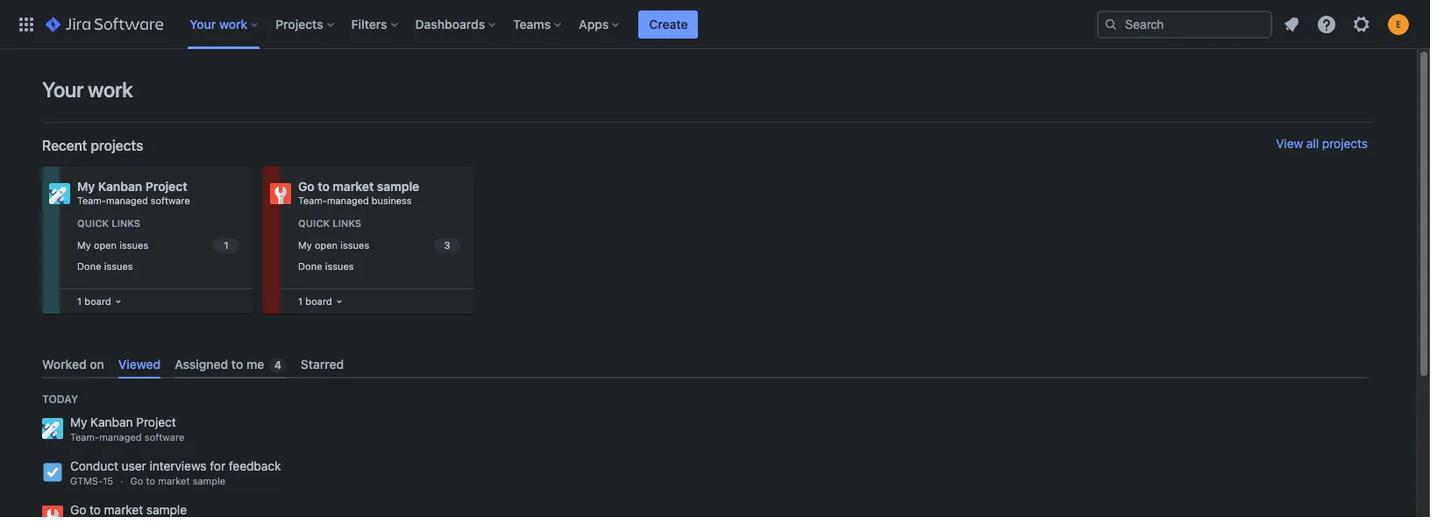 Task type: vqa. For each thing, say whether or not it's contained in the screenshot.
1st Done issues from the right
yes



Task type: describe. For each thing, give the bounding box(es) containing it.
1 vertical spatial your
[[42, 77, 84, 102]]

1 vertical spatial software
[[145, 432, 184, 443]]

done for go
[[298, 261, 322, 272]]

my up 1 board dropdown button
[[77, 239, 91, 251]]

work inside dropdown button
[[219, 16, 248, 31]]

quick for go
[[298, 218, 330, 229]]

go to market sample team-managed business
[[298, 179, 419, 206]]

quick links for to
[[298, 218, 361, 229]]

board for to
[[306, 296, 332, 307]]

sample inside go to market sample team-managed business
[[377, 179, 419, 194]]

appswitcher icon image
[[16, 14, 37, 35]]

teams button
[[508, 10, 569, 38]]

0 horizontal spatial projects
[[91, 138, 143, 153]]

viewed
[[118, 357, 161, 372]]

assigned
[[175, 357, 228, 372]]

your work button
[[184, 10, 265, 38]]

all
[[1307, 136, 1319, 151]]

go inside go to market sample team-managed business
[[298, 179, 315, 194]]

1 vertical spatial kanban
[[91, 415, 133, 430]]

board image for sample
[[332, 295, 346, 309]]

1 board button
[[74, 292, 125, 311]]

dashboards button
[[410, 10, 503, 38]]

sample inside conduct user interviews for feedback gtms-15 · go to market sample
[[193, 476, 226, 487]]

1 board button
[[295, 292, 346, 311]]

done issues link for project
[[74, 257, 242, 277]]

1 board for my
[[77, 296, 111, 307]]

to for market
[[318, 179, 330, 194]]

primary element
[[11, 0, 1097, 49]]

create button
[[639, 10, 699, 38]]

my down "today"
[[70, 415, 87, 430]]

·
[[120, 476, 123, 487]]

board for kanban
[[84, 296, 111, 307]]

0 vertical spatial software
[[151, 195, 190, 206]]

market inside conduct user interviews for feedback gtms-15 · go to market sample
[[158, 476, 190, 487]]

my open issues link for project
[[74, 236, 242, 256]]

done issues for to
[[298, 261, 354, 272]]

today
[[42, 393, 78, 406]]

managed down recent projects
[[106, 195, 148, 206]]

open for to
[[315, 239, 338, 251]]

done issues for kanban
[[77, 261, 133, 272]]

go inside conduct user interviews for feedback gtms-15 · go to market sample
[[130, 476, 143, 487]]

filters button
[[346, 10, 405, 38]]

assigned to me
[[175, 357, 264, 372]]

business
[[372, 195, 412, 206]]

me
[[246, 357, 264, 372]]

quick links for kanban
[[77, 218, 140, 229]]

search image
[[1104, 17, 1118, 31]]

my down recent projects
[[77, 179, 95, 194]]

board image for team-
[[111, 295, 125, 309]]

recent
[[42, 138, 87, 153]]

tab list containing worked on
[[35, 350, 1375, 379]]

your work inside dropdown button
[[190, 16, 248, 31]]

banner containing your work
[[0, 0, 1431, 49]]

projects
[[276, 16, 323, 31]]

my open issues link for market
[[295, 236, 463, 256]]

4
[[274, 359, 281, 372]]

1 vertical spatial your work
[[42, 77, 133, 102]]

team- inside go to market sample team-managed business
[[298, 195, 327, 206]]



Task type: locate. For each thing, give the bounding box(es) containing it.
0 horizontal spatial 1 board
[[77, 296, 111, 307]]

0 horizontal spatial done issues
[[77, 261, 133, 272]]

1 board from the left
[[84, 296, 111, 307]]

1 open from the left
[[94, 239, 117, 251]]

project
[[145, 179, 187, 194], [136, 415, 176, 430]]

1 1 from the left
[[77, 296, 82, 307]]

quick
[[77, 218, 109, 229], [298, 218, 330, 229]]

quick links down go to market sample team-managed business
[[298, 218, 361, 229]]

0 horizontal spatial board image
[[111, 295, 125, 309]]

dashboards
[[415, 16, 485, 31]]

2 done issues from the left
[[298, 261, 354, 272]]

projects
[[1323, 136, 1368, 151], [91, 138, 143, 153]]

0 horizontal spatial your work
[[42, 77, 133, 102]]

board up starred
[[306, 296, 332, 307]]

team-
[[77, 195, 106, 206], [298, 195, 327, 206], [70, 432, 99, 443]]

quick links up 1 board dropdown button
[[77, 218, 140, 229]]

1 board up on
[[77, 296, 111, 307]]

1 horizontal spatial my open issues link
[[295, 236, 463, 256]]

market inside go to market sample team-managed business
[[333, 179, 374, 194]]

my open issues up 1 board dropdown button
[[77, 239, 148, 251]]

done
[[77, 261, 101, 272], [298, 261, 322, 272]]

done up 1 board popup button at the bottom of the page
[[298, 261, 322, 272]]

my open issues
[[77, 239, 148, 251], [298, 239, 369, 251]]

interviews
[[150, 459, 207, 474]]

1 horizontal spatial done issues
[[298, 261, 354, 272]]

0 vertical spatial work
[[219, 16, 248, 31]]

1 inside 1 board dropdown button
[[77, 296, 82, 307]]

managed left the business
[[327, 195, 369, 206]]

work up recent projects
[[88, 77, 133, 102]]

0 vertical spatial sample
[[377, 179, 419, 194]]

1 horizontal spatial quick
[[298, 218, 330, 229]]

2 board from the left
[[306, 296, 332, 307]]

open up 1 board popup button at the bottom of the page
[[315, 239, 338, 251]]

done issues link up 1 board popup button at the bottom of the page
[[295, 257, 463, 277]]

2 quick links from the left
[[298, 218, 361, 229]]

1 vertical spatial project
[[136, 415, 176, 430]]

issues
[[119, 239, 148, 251], [340, 239, 369, 251], [104, 261, 133, 272], [325, 261, 354, 272]]

0 horizontal spatial 1
[[77, 296, 82, 307]]

kanban
[[98, 179, 142, 194], [91, 415, 133, 430]]

open
[[94, 239, 117, 251], [315, 239, 338, 251]]

managed
[[106, 195, 148, 206], [327, 195, 369, 206], [99, 432, 142, 443]]

links up 1 board dropdown button
[[112, 218, 140, 229]]

to inside go to market sample team-managed business
[[318, 179, 330, 194]]

2 my open issues from the left
[[298, 239, 369, 251]]

1 vertical spatial go
[[130, 476, 143, 487]]

1 horizontal spatial to
[[232, 357, 243, 372]]

0 horizontal spatial board
[[84, 296, 111, 307]]

team- down recent projects
[[77, 195, 106, 206]]

links for to
[[333, 218, 361, 229]]

1 links from the left
[[112, 218, 140, 229]]

1 horizontal spatial market
[[333, 179, 374, 194]]

2 open from the left
[[315, 239, 338, 251]]

1 horizontal spatial sample
[[377, 179, 419, 194]]

1 for my kanban project
[[77, 296, 82, 307]]

projects right the recent
[[91, 138, 143, 153]]

board inside 1 board popup button
[[306, 296, 332, 307]]

1 my open issues link from the left
[[74, 236, 242, 256]]

kanban up conduct on the left bottom
[[91, 415, 133, 430]]

0 horizontal spatial to
[[146, 476, 155, 487]]

1 quick links from the left
[[77, 218, 140, 229]]

board image inside dropdown button
[[111, 295, 125, 309]]

sample down the for
[[193, 476, 226, 487]]

my kanban project team-managed software
[[77, 179, 190, 206], [70, 415, 184, 443]]

1 vertical spatial my kanban project team-managed software
[[70, 415, 184, 443]]

to
[[318, 179, 330, 194], [232, 357, 243, 372], [146, 476, 155, 487]]

go
[[298, 179, 315, 194], [130, 476, 143, 487]]

2 horizontal spatial to
[[318, 179, 330, 194]]

done issues link for market
[[295, 257, 463, 277]]

sample
[[377, 179, 419, 194], [193, 476, 226, 487]]

open up 1 board dropdown button
[[94, 239, 117, 251]]

teams
[[513, 16, 551, 31]]

1 board image from the left
[[111, 295, 125, 309]]

tab list
[[35, 350, 1375, 379]]

2 my open issues link from the left
[[295, 236, 463, 256]]

my kanban project team-managed software up user
[[70, 415, 184, 443]]

done issues
[[77, 261, 133, 272], [298, 261, 354, 272]]

0 horizontal spatial market
[[158, 476, 190, 487]]

your work up recent projects
[[42, 77, 133, 102]]

1 my open issues from the left
[[77, 239, 148, 251]]

links for kanban
[[112, 218, 140, 229]]

jira software image
[[46, 14, 163, 35], [46, 14, 163, 35]]

1 horizontal spatial 1 board
[[298, 296, 332, 307]]

managed up user
[[99, 432, 142, 443]]

team- up conduct on the left bottom
[[70, 432, 99, 443]]

2 1 from the left
[[298, 296, 303, 307]]

apps
[[579, 16, 609, 31]]

to inside conduct user interviews for feedback gtms-15 · go to market sample
[[146, 476, 155, 487]]

open for kanban
[[94, 239, 117, 251]]

0 horizontal spatial my open issues link
[[74, 236, 242, 256]]

board image up viewed
[[111, 295, 125, 309]]

1 quick from the left
[[77, 218, 109, 229]]

my kanban project team-managed software down recent projects
[[77, 179, 190, 206]]

1 board for go
[[298, 296, 332, 307]]

your inside dropdown button
[[190, 16, 216, 31]]

0 horizontal spatial done issues link
[[74, 257, 242, 277]]

quick down recent projects
[[77, 218, 109, 229]]

0 horizontal spatial quick
[[77, 218, 109, 229]]

market down "interviews"
[[158, 476, 190, 487]]

managed inside go to market sample team-managed business
[[327, 195, 369, 206]]

0 horizontal spatial links
[[112, 218, 140, 229]]

1 horizontal spatial board image
[[332, 295, 346, 309]]

2 1 board from the left
[[298, 296, 332, 307]]

done for my
[[77, 261, 101, 272]]

board image inside popup button
[[332, 295, 346, 309]]

Search field
[[1097, 10, 1273, 38]]

0 vertical spatial your work
[[190, 16, 248, 31]]

2 links from the left
[[333, 218, 361, 229]]

my open issues for to
[[298, 239, 369, 251]]

gtms-
[[70, 476, 103, 487]]

board up on
[[84, 296, 111, 307]]

0 horizontal spatial go
[[130, 476, 143, 487]]

quick down go to market sample team-managed business
[[298, 218, 330, 229]]

1 done issues from the left
[[77, 261, 133, 272]]

market
[[333, 179, 374, 194], [158, 476, 190, 487]]

my open issues link up 1 board dropdown button
[[74, 236, 242, 256]]

1
[[77, 296, 82, 307], [298, 296, 303, 307]]

projects button
[[270, 10, 341, 38]]

1 up worked on at the left bottom of the page
[[77, 296, 82, 307]]

0 vertical spatial go
[[298, 179, 315, 194]]

your work left projects
[[190, 16, 248, 31]]

2 quick from the left
[[298, 218, 330, 229]]

board
[[84, 296, 111, 307], [306, 296, 332, 307]]

0 horizontal spatial your
[[42, 77, 84, 102]]

1 horizontal spatial board
[[306, 296, 332, 307]]

0 vertical spatial kanban
[[98, 179, 142, 194]]

1 done issues link from the left
[[74, 257, 242, 277]]

software
[[151, 195, 190, 206], [145, 432, 184, 443]]

1 board
[[77, 296, 111, 307], [298, 296, 332, 307]]

2 done from the left
[[298, 261, 322, 272]]

my open issues for kanban
[[77, 239, 148, 251]]

your work
[[190, 16, 248, 31], [42, 77, 133, 102]]

user
[[122, 459, 146, 474]]

1 horizontal spatial quick links
[[298, 218, 361, 229]]

1 horizontal spatial my open issues
[[298, 239, 369, 251]]

my open issues link
[[74, 236, 242, 256], [295, 236, 463, 256]]

1 horizontal spatial done
[[298, 261, 322, 272]]

1 done from the left
[[77, 261, 101, 272]]

0 vertical spatial market
[[333, 179, 374, 194]]

apps button
[[574, 10, 627, 38]]

for
[[210, 459, 226, 474]]

0 horizontal spatial open
[[94, 239, 117, 251]]

1 vertical spatial to
[[232, 357, 243, 372]]

quick links
[[77, 218, 140, 229], [298, 218, 361, 229]]

recent projects
[[42, 138, 143, 153]]

0 horizontal spatial done
[[77, 261, 101, 272]]

done issues link
[[74, 257, 242, 277], [295, 257, 463, 277]]

board inside 1 board dropdown button
[[84, 296, 111, 307]]

feedback
[[229, 459, 281, 474]]

1 board inside dropdown button
[[77, 296, 111, 307]]

sample up the business
[[377, 179, 419, 194]]

1 horizontal spatial done issues link
[[295, 257, 463, 277]]

done up 1 board dropdown button
[[77, 261, 101, 272]]

projects right all
[[1323, 136, 1368, 151]]

1 horizontal spatial your
[[190, 16, 216, 31]]

0 horizontal spatial work
[[88, 77, 133, 102]]

1 horizontal spatial your work
[[190, 16, 248, 31]]

my open issues down go to market sample team-managed business
[[298, 239, 369, 251]]

1 horizontal spatial go
[[298, 179, 315, 194]]

work
[[219, 16, 248, 31], [88, 77, 133, 102]]

links down go to market sample team-managed business
[[333, 218, 361, 229]]

work left projects
[[219, 16, 248, 31]]

quick for my
[[77, 218, 109, 229]]

1 vertical spatial market
[[158, 476, 190, 487]]

worked
[[42, 357, 87, 372]]

0 vertical spatial project
[[145, 179, 187, 194]]

1 board up starred
[[298, 296, 332, 307]]

2 board image from the left
[[332, 295, 346, 309]]

my
[[77, 179, 95, 194], [77, 239, 91, 251], [298, 239, 312, 251], [70, 415, 87, 430]]

conduct
[[70, 459, 118, 474]]

market up the business
[[333, 179, 374, 194]]

board image up starred
[[332, 295, 346, 309]]

15
[[103, 476, 113, 487]]

board image
[[111, 295, 125, 309], [332, 295, 346, 309]]

1 horizontal spatial links
[[333, 218, 361, 229]]

to for me
[[232, 357, 243, 372]]

my open issues link down the business
[[295, 236, 463, 256]]

conduct user interviews for feedback gtms-15 · go to market sample
[[70, 459, 281, 487]]

1 horizontal spatial projects
[[1323, 136, 1368, 151]]

links
[[112, 218, 140, 229], [333, 218, 361, 229]]

1 inside 1 board popup button
[[298, 296, 303, 307]]

view all projects link
[[1276, 136, 1368, 154]]

done issues up 1 board popup button at the bottom of the page
[[298, 261, 354, 272]]

kanban down recent projects
[[98, 179, 142, 194]]

view
[[1276, 136, 1304, 151]]

your
[[190, 16, 216, 31], [42, 77, 84, 102]]

1 horizontal spatial work
[[219, 16, 248, 31]]

0 horizontal spatial sample
[[193, 476, 226, 487]]

1 vertical spatial work
[[88, 77, 133, 102]]

0 horizontal spatial my open issues
[[77, 239, 148, 251]]

worked on
[[42, 357, 104, 372]]

done issues up 1 board dropdown button
[[77, 261, 133, 272]]

create
[[649, 16, 688, 31]]

view all projects
[[1276, 136, 1368, 151]]

starred
[[301, 357, 344, 372]]

0 horizontal spatial quick links
[[77, 218, 140, 229]]

1 1 board from the left
[[77, 296, 111, 307]]

1 horizontal spatial open
[[315, 239, 338, 251]]

filters
[[351, 16, 387, 31]]

0 vertical spatial my kanban project team-managed software
[[77, 179, 190, 206]]

0 vertical spatial your
[[190, 16, 216, 31]]

on
[[90, 357, 104, 372]]

banner
[[0, 0, 1431, 49]]

2 vertical spatial to
[[146, 476, 155, 487]]

to inside tab list
[[232, 357, 243, 372]]

1 horizontal spatial 1
[[298, 296, 303, 307]]

1 vertical spatial sample
[[193, 476, 226, 487]]

1 board inside popup button
[[298, 296, 332, 307]]

0 vertical spatial to
[[318, 179, 330, 194]]

projects inside view all projects link
[[1323, 136, 1368, 151]]

my up 1 board popup button at the bottom of the page
[[298, 239, 312, 251]]

your profile and settings image
[[1388, 14, 1410, 35]]

team- left the business
[[298, 195, 327, 206]]

2 done issues link from the left
[[295, 257, 463, 277]]

1 for go to market sample
[[298, 296, 303, 307]]

done issues link up 1 board dropdown button
[[74, 257, 242, 277]]

1 up starred
[[298, 296, 303, 307]]



